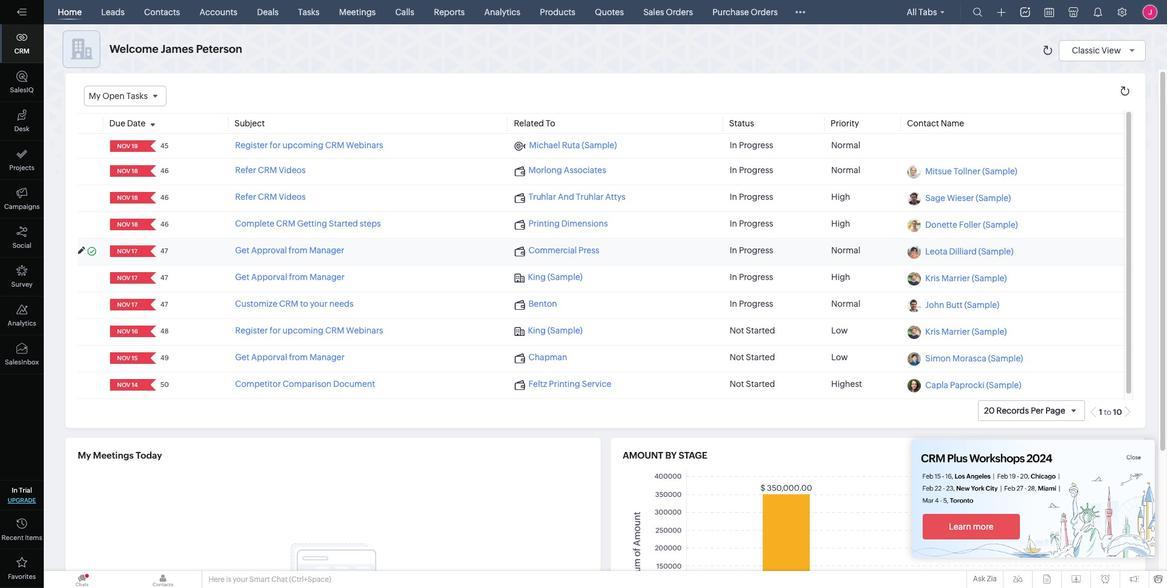 Task type: locate. For each thing, give the bounding box(es) containing it.
campaigns link
[[0, 180, 44, 219]]

calls link
[[391, 0, 420, 24]]

1 horizontal spatial orders
[[751, 7, 778, 17]]

analytics link down survey
[[0, 297, 44, 336]]

2 orders from the left
[[751, 7, 778, 17]]

purchase orders link
[[708, 0, 783, 24]]

here
[[209, 576, 225, 585]]

analytics up salesinbox link at the bottom
[[8, 320, 36, 327]]

meetings link
[[334, 0, 381, 24]]

orders for sales orders
[[666, 7, 694, 17]]

orders right sales
[[666, 7, 694, 17]]

orders
[[666, 7, 694, 17], [751, 7, 778, 17]]

purchase orders
[[713, 7, 778, 17]]

learn
[[950, 523, 972, 532]]

tasks
[[298, 7, 320, 17]]

orders right purchase
[[751, 7, 778, 17]]

search image
[[974, 7, 983, 17]]

more
[[974, 523, 994, 532]]

recent items
[[2, 535, 42, 542]]

quotes
[[595, 7, 624, 17]]

analytics link
[[480, 0, 526, 24], [0, 297, 44, 336]]

1 vertical spatial analytics link
[[0, 297, 44, 336]]

ask zia
[[974, 575, 998, 584]]

analytics right reports
[[485, 7, 521, 17]]

0 horizontal spatial orders
[[666, 7, 694, 17]]

1 horizontal spatial analytics
[[485, 7, 521, 17]]

0 horizontal spatial analytics link
[[0, 297, 44, 336]]

all tabs
[[907, 7, 938, 17]]

0 horizontal spatial analytics
[[8, 320, 36, 327]]

recent
[[2, 535, 24, 542]]

calendar image
[[1045, 7, 1055, 17]]

orders for purchase orders
[[751, 7, 778, 17]]

favorites
[[8, 574, 36, 581]]

leads
[[101, 7, 125, 17]]

quotes link
[[590, 0, 629, 24]]

contacts link
[[139, 0, 185, 24]]

sales motivator image
[[1021, 7, 1031, 17]]

salesinbox link
[[0, 336, 44, 375]]

trial
[[19, 487, 32, 495]]

crm
[[14, 47, 29, 55]]

meetings
[[339, 7, 376, 17]]

analytics
[[485, 7, 521, 17], [8, 320, 36, 327]]

sales orders
[[644, 7, 694, 17]]

learn more link
[[923, 515, 1021, 540]]

analytics link right reports
[[480, 0, 526, 24]]

survey link
[[0, 258, 44, 297]]

sales orders link
[[639, 0, 698, 24]]

learn more
[[950, 523, 994, 532]]

sales
[[644, 7, 665, 17]]

1 orders from the left
[[666, 7, 694, 17]]

1 horizontal spatial analytics link
[[480, 0, 526, 24]]



Task type: describe. For each thing, give the bounding box(es) containing it.
smart
[[250, 576, 270, 585]]

1 vertical spatial analytics
[[8, 320, 36, 327]]

products link
[[535, 0, 581, 24]]

tabs
[[919, 7, 938, 17]]

purchase
[[713, 7, 750, 17]]

reports
[[434, 7, 465, 17]]

survey
[[11, 281, 33, 288]]

home link
[[53, 0, 87, 24]]

0 vertical spatial analytics
[[485, 7, 521, 17]]

campaigns
[[4, 203, 40, 210]]

social link
[[0, 219, 44, 258]]

here is your smart chat (ctrl+space)
[[209, 576, 331, 585]]

your
[[233, 576, 248, 585]]

projects link
[[0, 141, 44, 180]]

salesiq
[[10, 86, 34, 94]]

zia
[[987, 575, 998, 584]]

desk link
[[0, 102, 44, 141]]

home
[[58, 7, 82, 17]]

deals
[[257, 7, 279, 17]]

tasks link
[[293, 0, 325, 24]]

in trial upgrade
[[8, 487, 36, 504]]

contacts
[[144, 7, 180, 17]]

contacts image
[[125, 572, 201, 589]]

products
[[540, 7, 576, 17]]

is
[[226, 576, 232, 585]]

quick actions image
[[998, 8, 1006, 17]]

marketplace image
[[1069, 7, 1079, 17]]

salesinbox
[[5, 359, 39, 366]]

salesiq link
[[0, 63, 44, 102]]

deals link
[[252, 0, 284, 24]]

configure settings image
[[1118, 7, 1128, 17]]

chat
[[272, 576, 288, 585]]

desk
[[14, 125, 30, 133]]

social
[[12, 242, 31, 249]]

crm link
[[0, 24, 44, 63]]

items
[[25, 535, 42, 542]]

accounts link
[[195, 0, 243, 24]]

all
[[907, 7, 917, 17]]

leads link
[[96, 0, 130, 24]]

upgrade
[[8, 498, 36, 504]]

accounts
[[200, 7, 238, 17]]

chats image
[[84, 574, 89, 579]]

notifications image
[[1094, 7, 1103, 17]]

calls
[[395, 7, 415, 17]]

(ctrl+space)
[[289, 576, 331, 585]]

projects
[[9, 164, 34, 172]]

0 vertical spatial analytics link
[[480, 0, 526, 24]]

ask
[[974, 575, 986, 584]]

reports link
[[429, 0, 470, 24]]

in
[[12, 487, 18, 495]]



Task type: vqa. For each thing, say whether or not it's contained in the screenshot.
Notifications "icon"
yes



